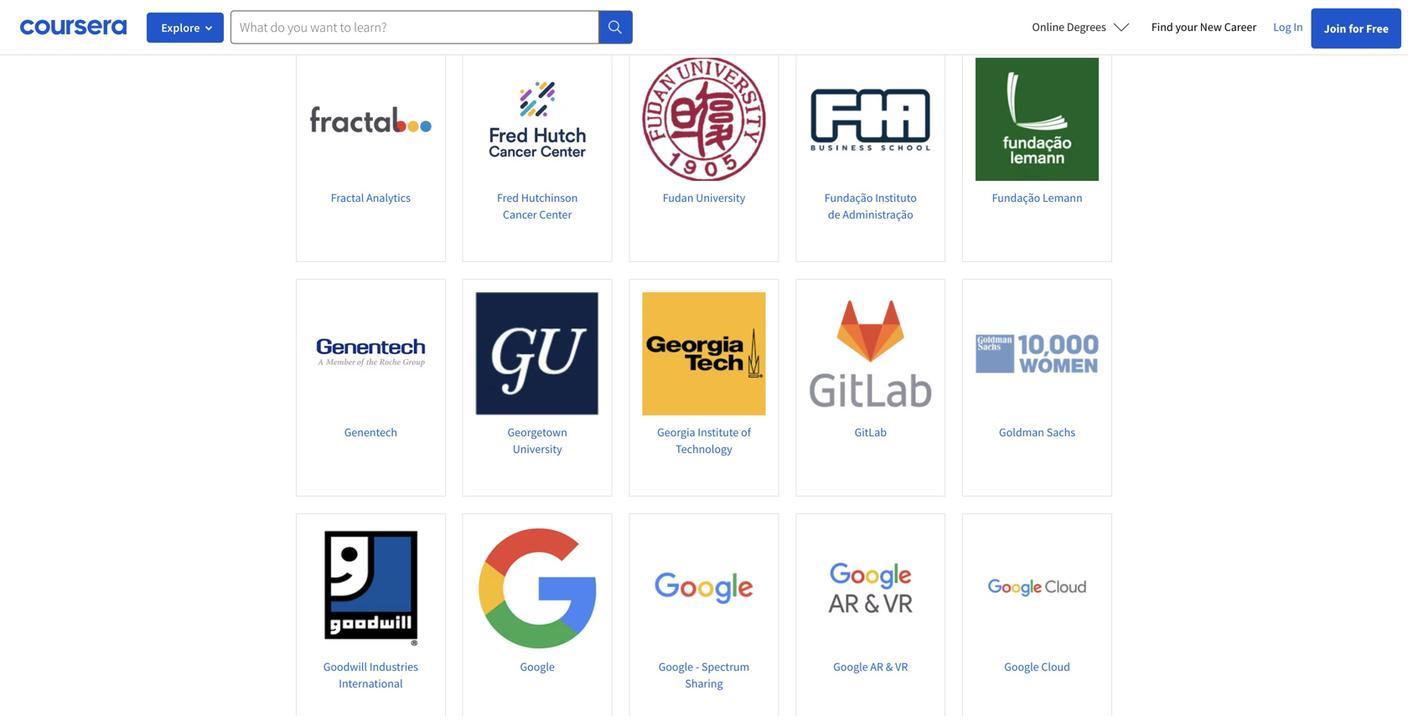 Task type: locate. For each thing, give the bounding box(es) containing it.
google - spectrum sharing logo image
[[643, 527, 766, 650]]

university right fudan at the top left of page
[[696, 190, 746, 205]]

1 horizontal spatial fundação
[[992, 190, 1041, 205]]

administração
[[843, 207, 914, 222]]

0 vertical spatial university
[[696, 190, 746, 205]]

google left the -
[[659, 660, 693, 675]]

google for google - spectrum sharing
[[659, 660, 693, 675]]

online degrees
[[1033, 19, 1107, 34]]

fundação
[[825, 190, 873, 205], [992, 190, 1041, 205]]

0 horizontal spatial fundação
[[825, 190, 873, 205]]

goodwill industries international logo image
[[309, 527, 433, 650]]

goldman sachs link
[[963, 279, 1113, 497]]

georgia institute of technology logo image
[[643, 293, 766, 416]]

google logo image
[[476, 527, 599, 650]]

spectrum
[[702, 660, 750, 675]]

in
[[1294, 19, 1304, 34]]

fundação up de
[[825, 190, 873, 205]]

None search field
[[231, 10, 633, 44]]

university down georgetown
[[513, 442, 562, 457]]

find your new career
[[1152, 19, 1257, 34]]

google inside google ar & vr link
[[834, 660, 868, 675]]

fundação inside fundação instituto de administração
[[825, 190, 873, 205]]

&
[[886, 660, 893, 675]]

your
[[1176, 19, 1198, 34]]

google
[[520, 660, 555, 675], [659, 660, 693, 675], [834, 660, 868, 675], [1005, 660, 1039, 675]]

2 fundação from the left
[[992, 190, 1041, 205]]

georgia institute of technology link
[[629, 279, 779, 497]]

online degrees button
[[1019, 8, 1144, 45]]

google down google logo
[[520, 660, 555, 675]]

de
[[828, 207, 841, 222]]

fundação for fundação instituto de administração
[[825, 190, 873, 205]]

georgetown university
[[508, 425, 568, 457]]

industries
[[370, 660, 418, 675]]

3 google from the left
[[834, 660, 868, 675]]

goodwill
[[323, 660, 367, 675]]

fudan university logo image
[[643, 58, 766, 181]]

online
[[1033, 19, 1065, 34]]

google cloud
[[1005, 660, 1071, 675]]

0 horizontal spatial university
[[513, 442, 562, 457]]

fundação lemann logo image
[[976, 58, 1099, 181]]

find
[[1152, 19, 1174, 34]]

google link
[[463, 514, 613, 717]]

1 google from the left
[[520, 660, 555, 675]]

2 google from the left
[[659, 660, 693, 675]]

join
[[1324, 21, 1347, 36]]

fundação instituto de administração link
[[796, 44, 946, 262]]

fred
[[497, 190, 519, 205]]

hutchinson
[[521, 190, 578, 205]]

google left ar
[[834, 660, 868, 675]]

1 horizontal spatial university
[[696, 190, 746, 205]]

fundação lemann
[[992, 190, 1083, 205]]

institute
[[698, 425, 739, 440]]

4 google from the left
[[1005, 660, 1039, 675]]

fundação instituto de administração logo image
[[809, 58, 933, 181]]

fractal analytics logo image
[[309, 58, 433, 181]]

1 vertical spatial university
[[513, 442, 562, 457]]

goldman
[[999, 425, 1045, 440]]

google inside google - spectrum sharing
[[659, 660, 693, 675]]

google inside google cloud link
[[1005, 660, 1039, 675]]

google cloud link
[[963, 514, 1113, 717]]

university inside georgetown university
[[513, 442, 562, 457]]

google ar & vr logo image
[[809, 527, 933, 650]]

fred hutchinson cancer center link
[[463, 44, 613, 262]]

university
[[696, 190, 746, 205], [513, 442, 562, 457]]

gitlab link
[[796, 279, 946, 497]]

fundação left lemann
[[992, 190, 1041, 205]]

goldman sachs logo image
[[976, 293, 1099, 416]]

fractal
[[331, 190, 364, 205]]

google inside google link
[[520, 660, 555, 675]]

google left cloud
[[1005, 660, 1039, 675]]

sharing
[[685, 676, 723, 692]]

goodwill industries international link
[[296, 514, 446, 717]]

fractal analytics
[[331, 190, 411, 205]]

goodwill industries international
[[323, 660, 418, 692]]

lemann
[[1043, 190, 1083, 205]]

1 fundação from the left
[[825, 190, 873, 205]]

new
[[1200, 19, 1222, 34]]



Task type: vqa. For each thing, say whether or not it's contained in the screenshot.
1st FUNDAÇÃO from the right
yes



Task type: describe. For each thing, give the bounding box(es) containing it.
technology
[[676, 442, 733, 457]]

-
[[696, 660, 699, 675]]

google for google ar & vr
[[834, 660, 868, 675]]

genentech link
[[296, 279, 446, 497]]

fudan university link
[[629, 44, 779, 262]]

georgetown
[[508, 425, 568, 440]]

explore button
[[147, 13, 224, 43]]

explore
[[161, 20, 200, 35]]

center
[[539, 207, 572, 222]]

google ar & vr link
[[796, 514, 946, 717]]

fudan
[[663, 190, 694, 205]]

vr
[[896, 660, 908, 675]]

genentech logo image
[[309, 293, 433, 416]]

fred hutchinson cancer center
[[497, 190, 578, 222]]

university for georgetown university
[[513, 442, 562, 457]]

ar
[[871, 660, 884, 675]]

university for fudan university
[[696, 190, 746, 205]]

free
[[1367, 21, 1389, 36]]

log in link
[[1265, 17, 1312, 37]]

fractal analytics link
[[296, 44, 446, 262]]

sachs
[[1047, 425, 1076, 440]]

instituto
[[876, 190, 917, 205]]

coursera image
[[20, 14, 127, 40]]

log in
[[1274, 19, 1304, 34]]

georgetown university logo image
[[476, 293, 599, 416]]

join for free
[[1324, 21, 1389, 36]]

google ar & vr
[[834, 660, 908, 675]]

genentech
[[344, 425, 397, 440]]

fred hutchinson cancer center logo image
[[476, 58, 599, 181]]

georgetown university link
[[463, 279, 613, 497]]

gitlab logo image
[[809, 293, 933, 416]]

google - spectrum sharing link
[[629, 514, 779, 717]]

What do you want to learn? text field
[[231, 10, 599, 44]]

google - spectrum sharing
[[659, 660, 750, 692]]

gitlab
[[855, 425, 887, 440]]

analytics
[[367, 190, 411, 205]]

google cloud logo image
[[976, 527, 1099, 650]]

join for free link
[[1312, 8, 1402, 49]]

fundação lemann link
[[963, 44, 1113, 262]]

fundação for fundação lemann
[[992, 190, 1041, 205]]

fudan university
[[663, 190, 746, 205]]

of
[[741, 425, 751, 440]]

google for google cloud
[[1005, 660, 1039, 675]]

career
[[1225, 19, 1257, 34]]

log
[[1274, 19, 1292, 34]]

cancer
[[503, 207, 537, 222]]

goldman sachs
[[999, 425, 1076, 440]]

find your new career link
[[1144, 17, 1265, 38]]

cloud
[[1042, 660, 1071, 675]]

georgia
[[657, 425, 696, 440]]

international
[[339, 676, 403, 692]]

google for google
[[520, 660, 555, 675]]

degrees
[[1067, 19, 1107, 34]]

fundação instituto de administração
[[825, 190, 917, 222]]

for
[[1349, 21, 1364, 36]]

georgia institute of technology
[[657, 425, 751, 457]]



